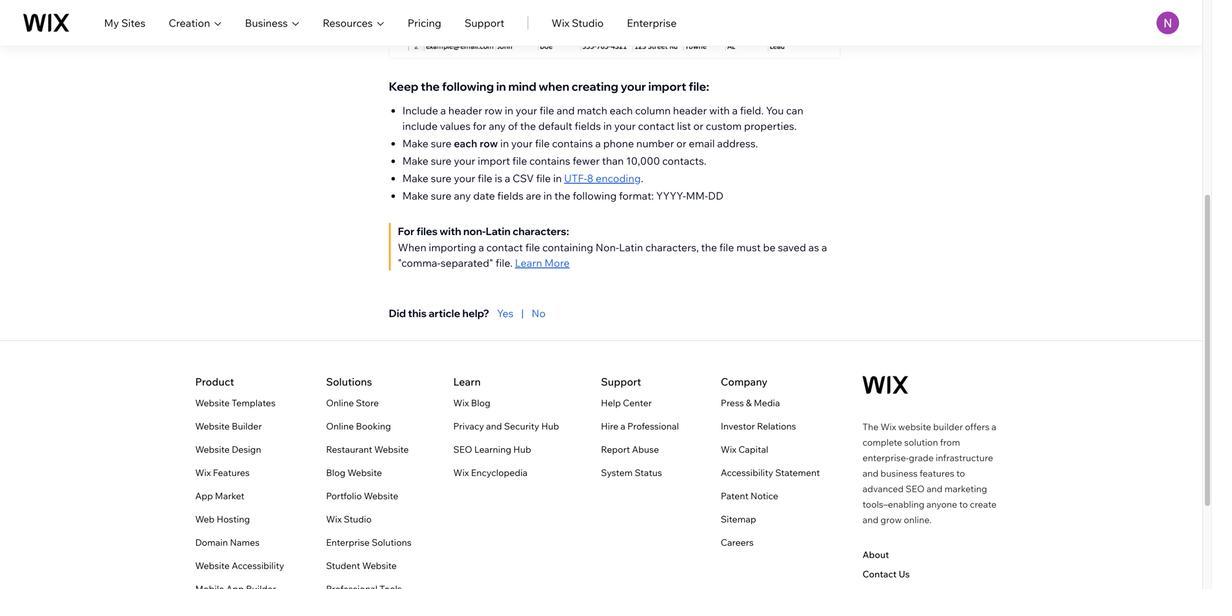 Task type: describe. For each thing, give the bounding box(es) containing it.
sitemap
[[721, 514, 757, 525]]

blog website link
[[326, 465, 382, 481]]

saved
[[778, 241, 807, 254]]

relations
[[758, 421, 797, 432]]

studio for the left wix studio link
[[344, 514, 372, 525]]

email
[[689, 137, 715, 150]]

your up column
[[621, 79, 647, 94]]

report abuse
[[601, 444, 659, 455]]

tools–enabling
[[863, 499, 925, 510]]

utf-8 encoding link
[[565, 172, 641, 185]]

0 vertical spatial any
[[489, 119, 506, 132]]

support link
[[465, 15, 505, 31]]

csv
[[513, 172, 534, 185]]

restaurant
[[326, 444, 373, 455]]

sites
[[121, 16, 146, 29]]

a right is
[[505, 172, 511, 185]]

of
[[508, 119, 518, 132]]

website design
[[195, 444, 261, 455]]

non-
[[464, 225, 486, 238]]

the inside when importing a contact file containing non-latin characters, the file must be saved as a "comma-separated" file.
[[702, 241, 718, 254]]

accessibility statement
[[721, 467, 821, 478]]

no button
[[532, 305, 546, 321]]

enterprise for enterprise solutions
[[326, 537, 370, 548]]

website builder link
[[195, 419, 262, 434]]

offers
[[966, 421, 990, 433]]

the right of
[[520, 119, 536, 132]]

builder
[[934, 421, 964, 433]]

file left is
[[478, 172, 493, 185]]

a inside hire a professional link
[[621, 421, 626, 432]]

hire a professional link
[[601, 419, 679, 434]]

include
[[403, 104, 438, 117]]

characters,
[[646, 241, 699, 254]]

online for online store
[[326, 397, 354, 409]]

wix studio for top wix studio link
[[552, 16, 604, 29]]

investor relations
[[721, 421, 797, 432]]

file down the characters:
[[526, 241, 540, 254]]

0 horizontal spatial fields
[[498, 189, 524, 202]]

contact
[[863, 568, 897, 580]]

properties.
[[745, 119, 797, 132]]

import inside include a header row in your file and match each column header with a field. you can include values for any of the default fields in your contact list or custom properties. make sure each row in your file contains a phone number or email address. make sure your import file contains fewer than 10,000 contacts. make sure your file is a csv file in utf-8 encoding . make sure any date fields are in the following format: yyyy-mm-dd
[[478, 154, 510, 167]]

|
[[522, 307, 524, 320]]

files
[[417, 225, 438, 238]]

complete
[[863, 437, 903, 448]]

website templates link
[[195, 395, 276, 411]]

0 vertical spatial support
[[465, 16, 505, 29]]

.
[[641, 172, 644, 185]]

0 horizontal spatial latin
[[486, 225, 511, 238]]

and down features
[[927, 483, 943, 495]]

website accessibility link
[[195, 558, 284, 574]]

in up of
[[505, 104, 514, 117]]

learn for learn
[[454, 375, 481, 388]]

patent notice
[[721, 490, 779, 502]]

the up include
[[421, 79, 440, 94]]

can
[[787, 104, 804, 117]]

0 horizontal spatial each
[[454, 137, 478, 150]]

my sites link
[[104, 15, 146, 31]]

website down blog website link
[[364, 490, 399, 502]]

file:
[[689, 79, 710, 94]]

1 horizontal spatial import
[[649, 79, 687, 94]]

file left must
[[720, 241, 735, 254]]

app
[[195, 490, 213, 502]]

resources
[[323, 16, 373, 29]]

separated"
[[441, 256, 494, 269]]

web
[[195, 514, 215, 525]]

1 header from the left
[[449, 104, 483, 117]]

store
[[356, 397, 379, 409]]

wix inside the wix website builder offers a complete solution from enterprise-grade infrastructure and business features to advanced seo and marketing tools–enabling anyone to create and grow online.
[[881, 421, 897, 433]]

must
[[737, 241, 761, 254]]

solution
[[905, 437, 939, 448]]

business
[[881, 468, 918, 479]]

column
[[636, 104, 671, 117]]

website down restaurant website 'link'
[[348, 467, 382, 478]]

format:
[[619, 189, 654, 202]]

in up phone
[[604, 119, 612, 132]]

a right as
[[822, 241, 828, 254]]

security
[[504, 421, 540, 432]]

marketing
[[945, 483, 988, 495]]

enterprise for enterprise
[[627, 16, 677, 29]]

2 sure from the top
[[431, 154, 452, 167]]

wix blog
[[454, 397, 491, 409]]

in down of
[[501, 137, 509, 150]]

from
[[941, 437, 961, 448]]

2 header from the left
[[673, 104, 707, 117]]

when
[[398, 241, 427, 254]]

center
[[623, 397, 652, 409]]

website up wix features
[[195, 444, 230, 455]]

website up website design
[[195, 421, 230, 432]]

hosting
[[217, 514, 250, 525]]

website inside 'link'
[[375, 444, 409, 455]]

contacts.
[[663, 154, 707, 167]]

8
[[587, 172, 594, 185]]

1 sure from the top
[[431, 137, 452, 150]]

a up values
[[441, 104, 446, 117]]

article
[[429, 307, 461, 320]]

0 vertical spatial contains
[[552, 137, 593, 150]]

0 vertical spatial fields
[[575, 119, 601, 132]]

enterprise solutions
[[326, 537, 412, 548]]

market
[[215, 490, 245, 502]]

wix logo, homepage image
[[863, 376, 909, 394]]

enterprise link
[[627, 15, 677, 31]]

anyone
[[927, 499, 958, 510]]

in left mind
[[497, 79, 506, 94]]

builder
[[232, 421, 262, 432]]

and inside include a header row in your file and match each column header with a field. you can include values for any of the default fields in your contact list or custom properties. make sure each row in your file contains a phone number or email address. make sure your import file contains fewer than 10,000 contacts. make sure your file is a csv file in utf-8 encoding . make sure any date fields are in the following format: yyyy-mm-dd
[[557, 104, 575, 117]]

hire
[[601, 421, 619, 432]]

0 vertical spatial wix studio link
[[552, 15, 604, 31]]

patent
[[721, 490, 749, 502]]

and up advanced
[[863, 468, 879, 479]]

with inside include a header row in your file and match each column header with a field. you can include values for any of the default fields in your contact list or custom properties. make sure each row in your file contains a phone number or email address. make sure your import file contains fewer than 10,000 contacts. make sure your file is a csv file in utf-8 encoding . make sure any date fields are in the following format: yyyy-mm-dd
[[710, 104, 730, 117]]

0 vertical spatial row
[[485, 104, 503, 117]]

address.
[[718, 137, 759, 150]]

your down values
[[454, 154, 476, 167]]

advanced
[[863, 483, 904, 495]]

wix up the app
[[195, 467, 211, 478]]

seo inside 'seo learning hub' link
[[454, 444, 473, 455]]

my sites
[[104, 16, 146, 29]]

learning
[[475, 444, 512, 455]]

more
[[545, 256, 570, 269]]

0 vertical spatial solutions
[[326, 375, 372, 388]]

1 vertical spatial row
[[480, 137, 498, 150]]

student website link
[[326, 558, 397, 574]]

you
[[767, 104, 784, 117]]

website accessibility
[[195, 560, 284, 571]]

learn more
[[515, 256, 570, 269]]

media
[[754, 397, 781, 409]]

online.
[[904, 514, 932, 526]]

privacy and security hub link
[[454, 419, 560, 434]]

file up the default
[[540, 104, 555, 117]]

containing
[[543, 241, 594, 254]]

domain
[[195, 537, 228, 548]]

studio for top wix studio link
[[572, 16, 604, 29]]



Task type: vqa. For each thing, say whether or not it's contained in the screenshot.
the Store on the bottom left of the page
yes



Task type: locate. For each thing, give the bounding box(es) containing it.
a
[[441, 104, 446, 117], [733, 104, 738, 117], [596, 137, 601, 150], [505, 172, 511, 185], [479, 241, 484, 254], [822, 241, 828, 254], [621, 421, 626, 432], [992, 421, 997, 433]]

0 horizontal spatial any
[[454, 189, 471, 202]]

accessibility statement link
[[721, 465, 821, 481]]

blog up "privacy" at left bottom
[[471, 397, 491, 409]]

seo learning hub link
[[454, 442, 532, 457]]

profile image image
[[1157, 12, 1180, 34]]

1 horizontal spatial learn
[[515, 256, 543, 269]]

sure
[[431, 137, 452, 150], [431, 154, 452, 167], [431, 172, 452, 185], [431, 189, 452, 202]]

0 horizontal spatial blog
[[326, 467, 346, 478]]

&
[[746, 397, 752, 409]]

solutions
[[326, 375, 372, 388], [372, 537, 412, 548]]

file down the default
[[535, 137, 550, 150]]

following down 8
[[573, 189, 617, 202]]

1 vertical spatial contains
[[530, 154, 571, 167]]

blog website
[[326, 467, 382, 478]]

online store link
[[326, 395, 379, 411]]

0 vertical spatial wix studio
[[552, 16, 604, 29]]

mind
[[509, 79, 537, 94]]

hub right security
[[542, 421, 560, 432]]

fields down match
[[575, 119, 601, 132]]

1 horizontal spatial hub
[[542, 421, 560, 432]]

encoding
[[596, 172, 641, 185]]

wix studio for the left wix studio link
[[326, 514, 372, 525]]

capital
[[739, 444, 769, 455]]

0 vertical spatial import
[[649, 79, 687, 94]]

online store
[[326, 397, 379, 409]]

1 vertical spatial studio
[[344, 514, 372, 525]]

include
[[403, 119, 438, 132]]

4 make from the top
[[403, 189, 429, 202]]

1 vertical spatial blog
[[326, 467, 346, 478]]

latin inside when importing a contact file containing non-latin characters, the file must be saved as a "comma-separated" file.
[[619, 241, 644, 254]]

1 vertical spatial learn
[[454, 375, 481, 388]]

0 vertical spatial studio
[[572, 16, 604, 29]]

1 vertical spatial import
[[478, 154, 510, 167]]

3 sure from the top
[[431, 172, 452, 185]]

than
[[603, 154, 624, 167]]

file up the csv
[[513, 154, 527, 167]]

your up of
[[516, 104, 538, 117]]

accessibility down names
[[232, 560, 284, 571]]

0 vertical spatial following
[[442, 79, 494, 94]]

careers link
[[721, 535, 754, 550]]

1 horizontal spatial support
[[601, 375, 642, 388]]

support up help center
[[601, 375, 642, 388]]

1 vertical spatial wix studio
[[326, 514, 372, 525]]

wix up when
[[552, 16, 570, 29]]

0 vertical spatial latin
[[486, 225, 511, 238]]

status
[[635, 467, 662, 478]]

website down the "booking"
[[375, 444, 409, 455]]

latin
[[486, 225, 511, 238], [619, 241, 644, 254]]

to down marketing on the right bottom of the page
[[960, 499, 969, 510]]

online up restaurant
[[326, 421, 354, 432]]

pricing link
[[408, 15, 442, 31]]

creating
[[572, 79, 619, 94]]

1 vertical spatial support
[[601, 375, 642, 388]]

each right match
[[610, 104, 633, 117]]

import up is
[[478, 154, 510, 167]]

wix blog link
[[454, 395, 491, 411]]

this
[[408, 307, 427, 320]]

a left phone
[[596, 137, 601, 150]]

0 horizontal spatial import
[[478, 154, 510, 167]]

company
[[721, 375, 768, 388]]

0 horizontal spatial or
[[677, 137, 687, 150]]

1 online from the top
[[326, 397, 354, 409]]

0 vertical spatial online
[[326, 397, 354, 409]]

a inside the wix website builder offers a complete solution from enterprise-grade infrastructure and business features to advanced seo and marketing tools–enabling anyone to create and grow online.
[[992, 421, 997, 433]]

import up column
[[649, 79, 687, 94]]

0 vertical spatial each
[[610, 104, 633, 117]]

in left utf-
[[554, 172, 562, 185]]

create
[[971, 499, 997, 510]]

hub down security
[[514, 444, 532, 455]]

1 horizontal spatial with
[[710, 104, 730, 117]]

design
[[232, 444, 261, 455]]

0 vertical spatial with
[[710, 104, 730, 117]]

0 horizontal spatial support
[[465, 16, 505, 29]]

file up are
[[537, 172, 551, 185]]

for
[[398, 225, 415, 238]]

1 horizontal spatial or
[[694, 119, 704, 132]]

online inside 'link'
[[326, 397, 354, 409]]

resources button
[[323, 15, 385, 31]]

0 vertical spatial learn
[[515, 256, 543, 269]]

solutions up online store
[[326, 375, 372, 388]]

fewer
[[573, 154, 600, 167]]

abuse
[[632, 444, 659, 455]]

business button
[[245, 15, 300, 31]]

website down product
[[195, 397, 230, 409]]

2 online from the top
[[326, 421, 354, 432]]

1 vertical spatial following
[[573, 189, 617, 202]]

studio
[[572, 16, 604, 29], [344, 514, 372, 525]]

0 horizontal spatial enterprise
[[326, 537, 370, 548]]

professional
[[628, 421, 679, 432]]

studio down portfolio website link
[[344, 514, 372, 525]]

accessibility down wix capital link
[[721, 467, 774, 478]]

a right offers at the right bottom of the page
[[992, 421, 997, 433]]

2 make from the top
[[403, 154, 429, 167]]

contact down column
[[639, 119, 675, 132]]

1 horizontal spatial blog
[[471, 397, 491, 409]]

your
[[621, 79, 647, 94], [516, 104, 538, 117], [615, 119, 636, 132], [512, 137, 533, 150], [454, 154, 476, 167], [454, 172, 476, 185]]

0 horizontal spatial learn
[[454, 375, 481, 388]]

0 vertical spatial contact
[[639, 119, 675, 132]]

enterprise-
[[863, 452, 909, 464]]

learn for learn more
[[515, 256, 543, 269]]

1 vertical spatial seo
[[906, 483, 925, 495]]

0 vertical spatial to
[[957, 468, 966, 479]]

notice
[[751, 490, 779, 502]]

1 horizontal spatial enterprise
[[627, 16, 677, 29]]

"comma-
[[398, 256, 441, 269]]

keep the following in mind when creating your import file:
[[389, 79, 710, 94]]

1 make from the top
[[403, 137, 429, 150]]

online booking link
[[326, 419, 391, 434]]

with up custom
[[710, 104, 730, 117]]

1 horizontal spatial wix studio link
[[552, 15, 604, 31]]

wix left the encyclopedia
[[454, 467, 469, 478]]

0 horizontal spatial studio
[[344, 514, 372, 525]]

website
[[195, 397, 230, 409], [195, 421, 230, 432], [195, 444, 230, 455], [375, 444, 409, 455], [348, 467, 382, 478], [364, 490, 399, 502], [195, 560, 230, 571], [362, 560, 397, 571]]

0 horizontal spatial seo
[[454, 444, 473, 455]]

wix encyclopedia
[[454, 467, 528, 478]]

1 vertical spatial each
[[454, 137, 478, 150]]

studio up creating
[[572, 16, 604, 29]]

in right are
[[544, 189, 552, 202]]

0 vertical spatial accessibility
[[721, 467, 774, 478]]

1 vertical spatial accessibility
[[232, 560, 284, 571]]

wix features
[[195, 467, 250, 478]]

are
[[526, 189, 542, 202]]

and up learning
[[486, 421, 502, 432]]

0 vertical spatial hub
[[542, 421, 560, 432]]

contains up utf-
[[530, 154, 571, 167]]

1 vertical spatial fields
[[498, 189, 524, 202]]

latin left characters,
[[619, 241, 644, 254]]

4 sure from the top
[[431, 189, 452, 202]]

1 vertical spatial hub
[[514, 444, 532, 455]]

3 make from the top
[[403, 172, 429, 185]]

your up phone
[[615, 119, 636, 132]]

0 vertical spatial enterprise
[[627, 16, 677, 29]]

your down of
[[512, 137, 533, 150]]

online
[[326, 397, 354, 409], [326, 421, 354, 432]]

statement
[[776, 467, 821, 478]]

0 horizontal spatial wix studio link
[[326, 512, 372, 527]]

wix down portfolio
[[326, 514, 342, 525]]

help center link
[[601, 395, 652, 411]]

privacy and security hub
[[454, 421, 560, 432]]

online left store
[[326, 397, 354, 409]]

learn up wix blog
[[454, 375, 481, 388]]

grow
[[881, 514, 902, 526]]

1 horizontal spatial fields
[[575, 119, 601, 132]]

and left grow
[[863, 514, 879, 526]]

wix left "capital" at bottom right
[[721, 444, 737, 455]]

1 vertical spatial with
[[440, 225, 462, 238]]

1 horizontal spatial accessibility
[[721, 467, 774, 478]]

1 vertical spatial wix studio link
[[326, 512, 372, 527]]

10,000
[[627, 154, 660, 167]]

the right characters,
[[702, 241, 718, 254]]

website inside "link"
[[195, 397, 230, 409]]

match
[[577, 104, 608, 117]]

seo inside the wix website builder offers a complete solution from enterprise-grade infrastructure and business features to advanced seo and marketing tools–enabling anyone to create and grow online.
[[906, 483, 925, 495]]

0 horizontal spatial with
[[440, 225, 462, 238]]

website down domain
[[195, 560, 230, 571]]

solutions up "student website"
[[372, 537, 412, 548]]

contact inside include a header row in your file and match each column header with a field. you can include values for any of the default fields in your contact list or custom properties. make sure each row in your file contains a phone number or email address. make sure your import file contains fewer than 10,000 contacts. make sure your file is a csv file in utf-8 encoding . make sure any date fields are in the following format: yyyy-mm-dd
[[639, 119, 675, 132]]

be
[[764, 241, 776, 254]]

no
[[532, 307, 546, 320]]

list
[[677, 119, 692, 132]]

blog up portfolio
[[326, 467, 346, 478]]

yes button
[[497, 305, 514, 321]]

contact inside when importing a contact file containing non-latin characters, the file must be saved as a "comma-separated" file.
[[487, 241, 523, 254]]

1 vertical spatial enterprise
[[326, 537, 370, 548]]

0 horizontal spatial following
[[442, 79, 494, 94]]

custom
[[706, 119, 742, 132]]

website down enterprise solutions link
[[362, 560, 397, 571]]

0 vertical spatial or
[[694, 119, 704, 132]]

us
[[899, 568, 910, 580]]

1 horizontal spatial seo
[[906, 483, 925, 495]]

following up "for"
[[442, 79, 494, 94]]

as
[[809, 241, 820, 254]]

each down values
[[454, 137, 478, 150]]

wix capital link
[[721, 442, 769, 457]]

the down utf-
[[555, 189, 571, 202]]

1 horizontal spatial contact
[[639, 119, 675, 132]]

1 horizontal spatial following
[[573, 189, 617, 202]]

wix up complete
[[881, 421, 897, 433]]

or down list
[[677, 137, 687, 150]]

0 horizontal spatial hub
[[514, 444, 532, 455]]

a down for files with non-latin characters:
[[479, 241, 484, 254]]

0 vertical spatial blog
[[471, 397, 491, 409]]

patent notice link
[[721, 488, 779, 504]]

blog
[[471, 397, 491, 409], [326, 467, 346, 478]]

1 vertical spatial contact
[[487, 241, 523, 254]]

a left field.
[[733, 104, 738, 117]]

1 horizontal spatial each
[[610, 104, 633, 117]]

website design link
[[195, 442, 261, 457]]

templates
[[232, 397, 276, 409]]

0 horizontal spatial header
[[449, 104, 483, 117]]

1 vertical spatial any
[[454, 189, 471, 202]]

number
[[637, 137, 675, 150]]

website templates
[[195, 397, 276, 409]]

1 horizontal spatial wix studio
[[552, 16, 604, 29]]

1 horizontal spatial any
[[489, 119, 506, 132]]

dd
[[709, 189, 724, 202]]

following inside include a header row in your file and match each column header with a field. you can include values for any of the default fields in your contact list or custom properties. make sure each row in your file contains a phone number or email address. make sure your import file contains fewer than 10,000 contacts. make sure your file is a csv file in utf-8 encoding . make sure any date fields are in the following format: yyyy-mm-dd
[[573, 189, 617, 202]]

1 vertical spatial solutions
[[372, 537, 412, 548]]

file.
[[496, 256, 513, 269]]

with up 'importing' on the left top of the page
[[440, 225, 462, 238]]

online for online booking
[[326, 421, 354, 432]]

1 vertical spatial to
[[960, 499, 969, 510]]

wix studio link
[[552, 15, 604, 31], [326, 512, 372, 527]]

0 horizontal spatial wix studio
[[326, 514, 372, 525]]

seo down business
[[906, 483, 925, 495]]

0 horizontal spatial accessibility
[[232, 560, 284, 571]]

seo down "privacy" at left bottom
[[454, 444, 473, 455]]

investor relations link
[[721, 419, 797, 434]]

did
[[389, 307, 406, 320]]

1 vertical spatial or
[[677, 137, 687, 150]]

header up list
[[673, 104, 707, 117]]

any left date
[[454, 189, 471, 202]]

0 horizontal spatial contact
[[487, 241, 523, 254]]

hub
[[542, 421, 560, 432], [514, 444, 532, 455]]

contact up file.
[[487, 241, 523, 254]]

row down "for"
[[480, 137, 498, 150]]

any left of
[[489, 119, 506, 132]]

1 vertical spatial latin
[[619, 241, 644, 254]]

header up values
[[449, 104, 483, 117]]

and
[[557, 104, 575, 117], [486, 421, 502, 432], [863, 468, 879, 479], [927, 483, 943, 495], [863, 514, 879, 526]]

app market
[[195, 490, 245, 502]]

portfolio website
[[326, 490, 399, 502]]

web hosting
[[195, 514, 250, 525]]

fields down is
[[498, 189, 524, 202]]

1 vertical spatial online
[[326, 421, 354, 432]]

accessibility
[[721, 467, 774, 478], [232, 560, 284, 571]]

and up the default
[[557, 104, 575, 117]]

a right hire
[[621, 421, 626, 432]]

0 vertical spatial seo
[[454, 444, 473, 455]]

is
[[495, 172, 503, 185]]

to down 'infrastructure'
[[957, 468, 966, 479]]

1 horizontal spatial latin
[[619, 241, 644, 254]]

1 horizontal spatial studio
[[572, 16, 604, 29]]

portfolio website link
[[326, 488, 399, 504]]

1 horizontal spatial header
[[673, 104, 707, 117]]

wix up "privacy" at left bottom
[[454, 397, 469, 409]]

your up date
[[454, 172, 476, 185]]

fields
[[575, 119, 601, 132], [498, 189, 524, 202]]

in
[[497, 79, 506, 94], [505, 104, 514, 117], [604, 119, 612, 132], [501, 137, 509, 150], [554, 172, 562, 185], [544, 189, 552, 202]]

latin up file.
[[486, 225, 511, 238]]

contains up fewer
[[552, 137, 593, 150]]

row up "for"
[[485, 104, 503, 117]]

or right list
[[694, 119, 704, 132]]

learn right file.
[[515, 256, 543, 269]]

support right pricing link
[[465, 16, 505, 29]]

sitemap link
[[721, 512, 757, 527]]



